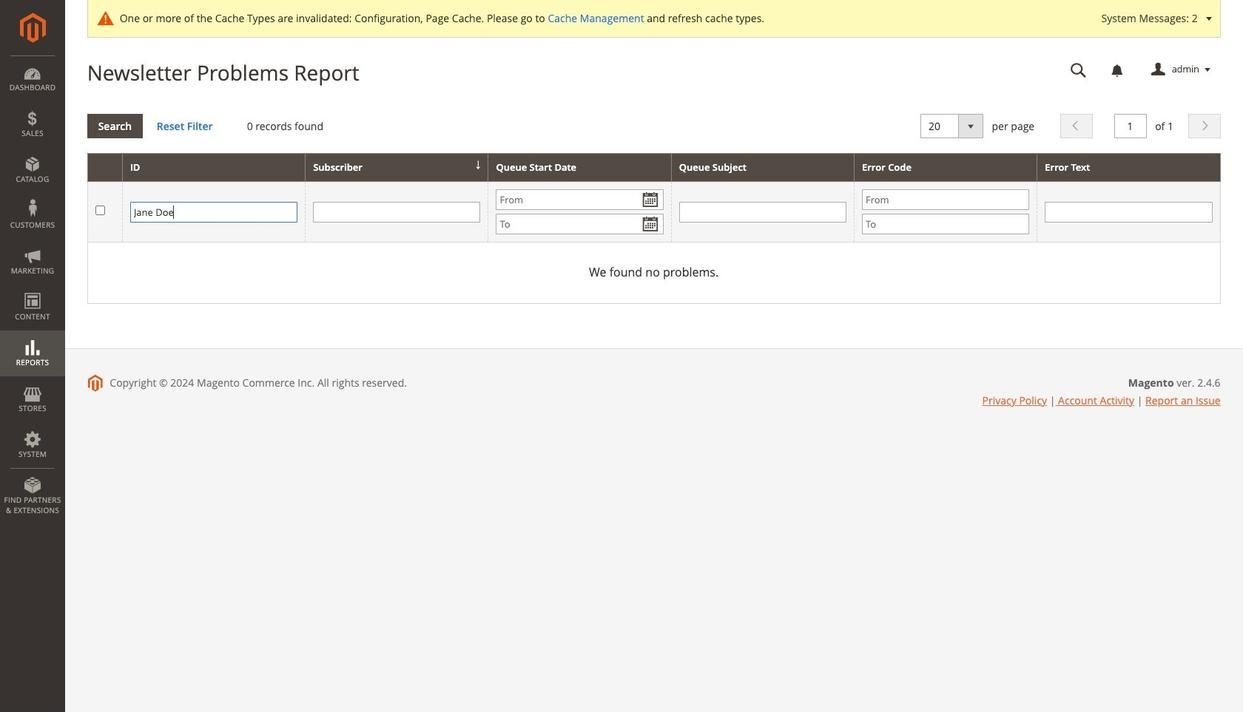 Task type: describe. For each thing, give the bounding box(es) containing it.
to text field for from text box on the top
[[496, 214, 664, 235]]

From text field
[[862, 190, 1030, 210]]

magento admin panel image
[[20, 13, 46, 43]]



Task type: locate. For each thing, give the bounding box(es) containing it.
1 horizontal spatial to text field
[[862, 214, 1030, 235]]

None checkbox
[[95, 206, 105, 215]]

None text field
[[313, 202, 481, 223]]

to text field down from text box on the top
[[496, 214, 664, 235]]

menu bar
[[0, 56, 65, 523]]

0 horizontal spatial to text field
[[496, 214, 664, 235]]

None text field
[[1060, 57, 1097, 83], [1114, 114, 1147, 138], [130, 202, 298, 223], [679, 202, 847, 223], [1045, 202, 1213, 223], [1060, 57, 1097, 83], [1114, 114, 1147, 138], [130, 202, 298, 223], [679, 202, 847, 223], [1045, 202, 1213, 223]]

1 to text field from the left
[[496, 214, 664, 235]]

From text field
[[496, 190, 664, 210]]

2 to text field from the left
[[862, 214, 1030, 235]]

To text field
[[496, 214, 664, 235], [862, 214, 1030, 235]]

to text field down from text field
[[862, 214, 1030, 235]]

to text field for from text field
[[862, 214, 1030, 235]]



